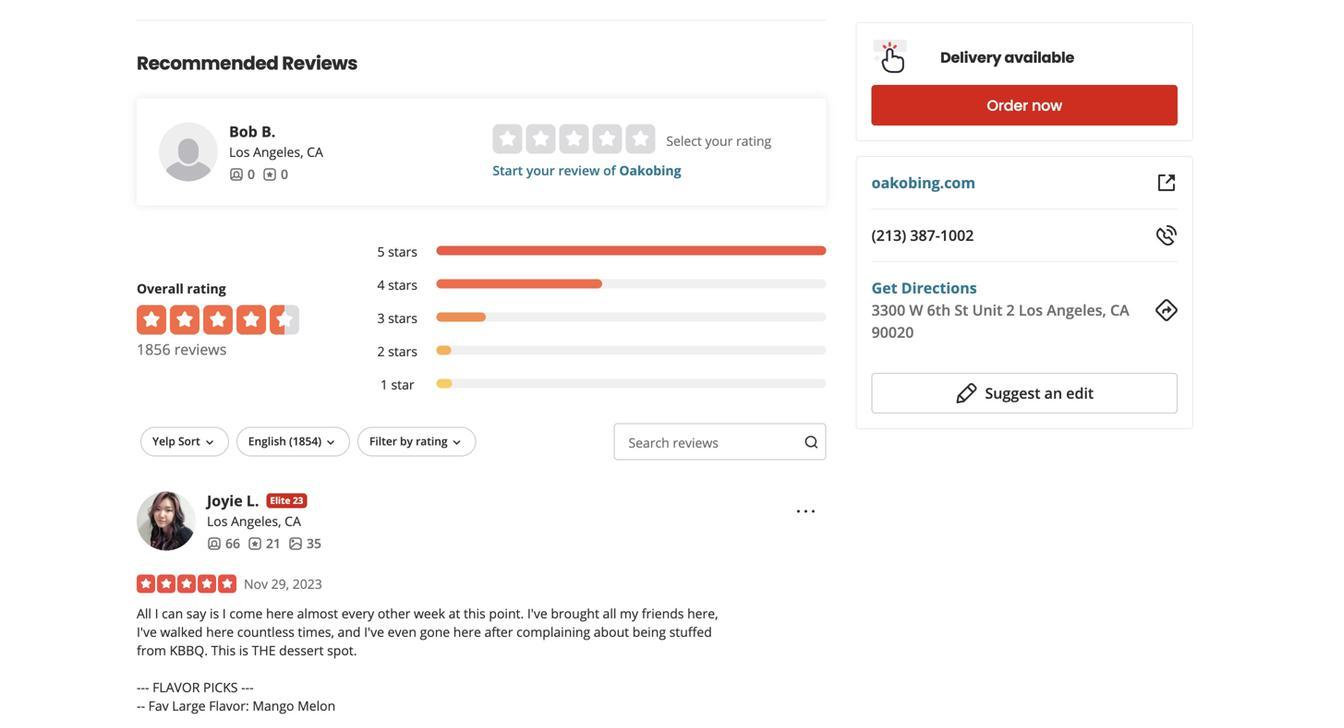 Task type: locate. For each thing, give the bounding box(es) containing it.
english (1854) button
[[236, 428, 350, 457]]

1 horizontal spatial reviews
[[673, 434, 719, 452]]

1 vertical spatial reviews
[[673, 434, 719, 452]]

2 stars from the top
[[388, 276, 418, 294]]

your right select
[[705, 132, 733, 150]]

0 vertical spatial friends element
[[229, 165, 255, 184]]

16 review v2 image right 16 friends v2 icon
[[262, 167, 277, 182]]

1 horizontal spatial your
[[705, 132, 733, 150]]

6th
[[927, 300, 951, 320]]

1 16 chevron down v2 image from the left
[[323, 436, 338, 450]]

select
[[666, 132, 702, 150]]

friends element containing 66
[[207, 535, 240, 553]]

ca inside elite 23 los angeles, ca
[[285, 513, 301, 531]]

this
[[211, 642, 236, 660]]

angeles, inside get directions 3300 w 6th st unit 2 los angeles, ca 90020
[[1047, 300, 1107, 320]]

friends element down bob at the left of the page
[[229, 165, 255, 184]]

2 down 3 at left top
[[377, 343, 385, 361]]

rating right select
[[736, 132, 772, 150]]

1 horizontal spatial los
[[229, 143, 250, 161]]

angeles, inside "bob b. los angeles, ca"
[[253, 143, 304, 161]]

0 inside reviews element
[[281, 166, 288, 183]]

16 chevron down v2 image right "filter by rating"
[[450, 436, 464, 450]]

ca for 23
[[285, 513, 301, 531]]

0
[[248, 166, 255, 183], [281, 166, 288, 183]]

at
[[449, 605, 460, 623]]

overall rating
[[137, 280, 226, 298]]

here
[[266, 605, 294, 623], [206, 624, 234, 641], [453, 624, 481, 641]]

picks
[[203, 679, 238, 697]]

reviews element containing 0
[[262, 165, 288, 184]]

2 inside the recommended reviews element
[[377, 343, 385, 361]]

los inside get directions 3300 w 6th st unit 2 los angeles, ca 90020
[[1019, 300, 1043, 320]]

after
[[485, 624, 513, 641]]

point.
[[489, 605, 524, 623]]

1 vertical spatial ca
[[1111, 300, 1130, 320]]

1 vertical spatial angeles,
[[1047, 300, 1107, 320]]

2 i from the left
[[222, 605, 226, 623]]

0 vertical spatial is
[[210, 605, 219, 623]]

and
[[338, 624, 361, 641]]

my
[[620, 605, 639, 623]]

friends element for bob b.
[[229, 165, 255, 184]]

0 horizontal spatial 0
[[248, 166, 255, 183]]

reviews for 1856 reviews
[[174, 340, 227, 360]]

angeles, inside elite 23 los angeles, ca
[[231, 513, 281, 531]]

ca inside "bob b. los angeles, ca"
[[307, 143, 323, 161]]

of
[[603, 162, 616, 179]]

other
[[378, 605, 411, 623]]

2 16 chevron down v2 image from the left
[[450, 436, 464, 450]]

24 external link v2 image
[[1156, 172, 1178, 194]]

1 vertical spatial friends element
[[207, 535, 240, 553]]

now
[[1032, 95, 1063, 116]]

reviews element
[[262, 165, 288, 184], [248, 535, 281, 553]]

stars inside 'element'
[[388, 310, 418, 327]]

1 horizontal spatial is
[[239, 642, 249, 660]]

16 chevron down v2 image
[[323, 436, 338, 450], [450, 436, 464, 450]]

0 vertical spatial 2
[[1007, 300, 1015, 320]]

bob b. link
[[229, 122, 276, 142]]

rating right by
[[416, 434, 448, 449]]

2 inside get directions 3300 w 6th st unit 2 los angeles, ca 90020
[[1007, 300, 1015, 320]]

0 for reviews element containing 0
[[281, 166, 288, 183]]

complaining
[[517, 624, 590, 641]]

angeles, down l.
[[231, 513, 281, 531]]

None radio
[[493, 124, 522, 154], [526, 124, 556, 154], [559, 124, 589, 154], [593, 124, 622, 154], [493, 124, 522, 154], [526, 124, 556, 154], [559, 124, 589, 154], [593, 124, 622, 154]]

3 stars from the top
[[388, 310, 418, 327]]

angeles, up edit
[[1047, 300, 1107, 320]]

order now link
[[872, 85, 1178, 126]]

1 vertical spatial is
[[239, 642, 249, 660]]

24 phone v2 image
[[1156, 225, 1178, 247]]

large
[[172, 698, 206, 715]]

i've down all
[[137, 624, 157, 641]]

0 down "bob b. los angeles, ca"
[[281, 166, 288, 183]]

here down the this
[[453, 624, 481, 641]]

i
[[155, 605, 158, 623], [222, 605, 226, 623]]

gone
[[420, 624, 450, 641]]

0 horizontal spatial 16 chevron down v2 image
[[323, 436, 338, 450]]

16 chevron down v2 image for english (1854)
[[323, 436, 338, 450]]

  text field
[[614, 424, 827, 461]]

0 vertical spatial reviews element
[[262, 165, 288, 184]]

3 stars
[[377, 310, 418, 327]]

2 0 from the left
[[281, 166, 288, 183]]

los down joyie
[[207, 513, 228, 531]]

week
[[414, 605, 445, 623]]

reviews down 4.5 star rating image
[[174, 340, 227, 360]]

reviews right search
[[673, 434, 719, 452]]

16 chevron down v2 image inside filter by rating popup button
[[450, 436, 464, 450]]

1 horizontal spatial 16 chevron down v2 image
[[450, 436, 464, 450]]

los inside "bob b. los angeles, ca"
[[229, 143, 250, 161]]

1 horizontal spatial rating
[[416, 434, 448, 449]]

5
[[377, 243, 385, 261]]

0 vertical spatial your
[[705, 132, 733, 150]]

i right all
[[155, 605, 158, 623]]

rating up 4.5 star rating image
[[187, 280, 226, 298]]

16 chevron down v2 image inside english (1854) popup button
[[323, 436, 338, 450]]

angeles,
[[253, 143, 304, 161], [1047, 300, 1107, 320], [231, 513, 281, 531]]

l.
[[246, 491, 259, 511]]

1 horizontal spatial 0
[[281, 166, 288, 183]]

16 review v2 image for joyie l.
[[248, 537, 262, 552]]

filter reviews by 3 stars rating element
[[358, 309, 827, 328]]

friends element down joyie
[[207, 535, 240, 553]]

0 inside friends element
[[248, 166, 255, 183]]

0 horizontal spatial here
[[206, 624, 234, 641]]

2 vertical spatial los
[[207, 513, 228, 531]]

an
[[1045, 383, 1063, 403]]

stars for 4 stars
[[388, 276, 418, 294]]

4
[[377, 276, 385, 294]]

all
[[603, 605, 617, 623]]

los for 23
[[207, 513, 228, 531]]

--- flavor picks --- -- fav large flavor: mango melon
[[137, 679, 336, 715]]

(1854)
[[289, 434, 322, 449]]

0 vertical spatial ca
[[307, 143, 323, 161]]

0 horizontal spatial rating
[[187, 280, 226, 298]]

mango
[[253, 698, 294, 715]]

1 vertical spatial rating
[[187, 280, 226, 298]]

friends element containing 0
[[229, 165, 255, 184]]

kbbq.
[[170, 642, 208, 660]]

0 horizontal spatial 2
[[377, 343, 385, 361]]

delivery available
[[941, 47, 1075, 68]]

35
[[307, 535, 321, 553]]

here up "countless"
[[266, 605, 294, 623]]

los inside elite 23 los angeles, ca
[[207, 513, 228, 531]]

2 vertical spatial rating
[[416, 434, 448, 449]]

flavor
[[153, 679, 200, 697]]

rating for filter by rating
[[416, 434, 448, 449]]

filter
[[370, 434, 397, 449]]

stars right 5
[[388, 243, 418, 261]]

los down bob at the left of the page
[[229, 143, 250, 161]]

2 horizontal spatial los
[[1019, 300, 1043, 320]]

1 star
[[380, 376, 414, 394]]

1 i from the left
[[155, 605, 158, 623]]

2 horizontal spatial ca
[[1111, 300, 1130, 320]]

melon
[[298, 698, 336, 715]]

None radio
[[626, 124, 655, 154]]

los right the unit
[[1019, 300, 1043, 320]]

1 0 from the left
[[248, 166, 255, 183]]

reviews element containing 21
[[248, 535, 281, 553]]

brought
[[551, 605, 600, 623]]

your
[[705, 132, 733, 150], [526, 162, 555, 179]]

2 right the unit
[[1007, 300, 1015, 320]]

1 vertical spatial your
[[526, 162, 555, 179]]

rating
[[736, 132, 772, 150], [187, 280, 226, 298], [416, 434, 448, 449]]

select your rating
[[666, 132, 772, 150]]

english (1854)
[[248, 434, 322, 449]]

your for start
[[526, 162, 555, 179]]

dessert
[[279, 642, 324, 660]]

0 vertical spatial reviews
[[174, 340, 227, 360]]

1 vertical spatial reviews element
[[248, 535, 281, 553]]

1 horizontal spatial i
[[222, 605, 226, 623]]

0 horizontal spatial i
[[155, 605, 158, 623]]

is right say
[[210, 605, 219, 623]]

0 vertical spatial angeles,
[[253, 143, 304, 161]]

almost
[[297, 605, 338, 623]]

elite 23 link
[[266, 494, 307, 509]]

i've up complaining
[[527, 605, 548, 623]]

ca for b.
[[307, 143, 323, 161]]

get
[[872, 278, 898, 298]]

0 horizontal spatial your
[[526, 162, 555, 179]]

2 horizontal spatial rating
[[736, 132, 772, 150]]

times,
[[298, 624, 334, 641]]

stars up star
[[388, 343, 418, 361]]

4 stars from the top
[[388, 343, 418, 361]]

0 vertical spatial 16 review v2 image
[[262, 167, 277, 182]]

16 review v2 image left 21
[[248, 537, 262, 552]]

stars for 2 stars
[[388, 343, 418, 361]]

0 right 16 friends v2 icon
[[248, 166, 255, 183]]

fav
[[148, 698, 169, 715]]

1 horizontal spatial 2
[[1007, 300, 1015, 320]]

reviews element down "bob b. los angeles, ca"
[[262, 165, 288, 184]]

0 horizontal spatial reviews
[[174, 340, 227, 360]]

is left "the"
[[239, 642, 249, 660]]

(213)
[[872, 225, 907, 245]]

here up this
[[206, 624, 234, 641]]

1 vertical spatial los
[[1019, 300, 1043, 320]]

i left come
[[222, 605, 226, 623]]

friends element
[[229, 165, 255, 184], [207, 535, 240, 553]]

filter reviews by 1 star rating element
[[358, 376, 827, 394]]

2 vertical spatial ca
[[285, 513, 301, 531]]

0 vertical spatial los
[[229, 143, 250, 161]]

16 chevron down v2 image right (1854)
[[323, 436, 338, 450]]

2 vertical spatial angeles,
[[231, 513, 281, 531]]

0 for friends element containing 0
[[248, 166, 255, 183]]

reviews element right 66
[[248, 535, 281, 553]]

i've
[[527, 605, 548, 623], [137, 624, 157, 641], [364, 624, 384, 641]]

photos element
[[288, 535, 321, 553]]

0 horizontal spatial los
[[207, 513, 228, 531]]

elite
[[270, 495, 290, 507]]

stars right the 4
[[388, 276, 418, 294]]

1
[[380, 376, 388, 394]]

66
[[225, 535, 240, 553]]

stars right 3 at left top
[[388, 310, 418, 327]]

can
[[162, 605, 183, 623]]

-
[[137, 679, 141, 697], [141, 679, 145, 697], [145, 679, 149, 697], [241, 679, 245, 697], [245, 679, 250, 697], [250, 679, 254, 697], [137, 698, 141, 715], [141, 698, 145, 715]]

reviews for search reviews
[[673, 434, 719, 452]]

1 vertical spatial 16 review v2 image
[[248, 537, 262, 552]]

1 horizontal spatial ca
[[307, 143, 323, 161]]

i've down every
[[364, 624, 384, 641]]

(no rating) image
[[493, 124, 655, 154]]

order now
[[987, 95, 1063, 116]]

stars
[[388, 243, 418, 261], [388, 276, 418, 294], [388, 310, 418, 327], [388, 343, 418, 361]]

3
[[377, 310, 385, 327]]

unit
[[973, 300, 1003, 320]]

stars for 5 stars
[[388, 243, 418, 261]]

your for select
[[705, 132, 733, 150]]

flavor:
[[209, 698, 249, 715]]

21
[[266, 535, 281, 553]]

rating inside popup button
[[416, 434, 448, 449]]

your right start
[[526, 162, 555, 179]]

search reviews
[[629, 434, 719, 452]]

16 review v2 image
[[262, 167, 277, 182], [248, 537, 262, 552]]

0 horizontal spatial ca
[[285, 513, 301, 531]]

angeles, down "b."
[[253, 143, 304, 161]]

1 stars from the top
[[388, 243, 418, 261]]

1 vertical spatial 2
[[377, 343, 385, 361]]

0 vertical spatial rating
[[736, 132, 772, 150]]

about
[[594, 624, 629, 641]]



Task type: describe. For each thing, give the bounding box(es) containing it.
16 friends v2 image
[[207, 537, 222, 552]]

angeles, for b.
[[253, 143, 304, 161]]

being
[[633, 624, 666, 641]]

available
[[1005, 47, 1075, 68]]

29,
[[271, 576, 289, 593]]

2023
[[293, 576, 322, 593]]

suggest an edit button
[[872, 373, 1178, 414]]

filter reviews by 2 stars rating element
[[358, 343, 827, 361]]

overall
[[137, 280, 184, 298]]

24 directions v2 image
[[1156, 299, 1178, 322]]

stuffed
[[669, 624, 712, 641]]

search image
[[804, 435, 819, 450]]

countless
[[237, 624, 295, 641]]

joyie
[[207, 491, 243, 511]]

filter by rating button
[[358, 428, 476, 457]]

sort
[[178, 434, 200, 449]]

recommended reviews element
[[78, 20, 886, 720]]

90020
[[872, 322, 914, 342]]

none radio inside the recommended reviews element
[[626, 124, 655, 154]]

nov
[[244, 576, 268, 593]]

1002
[[940, 225, 974, 245]]

get directions 3300 w 6th st unit 2 los angeles, ca 90020
[[872, 278, 1130, 342]]

from
[[137, 642, 166, 660]]

english
[[248, 434, 286, 449]]

joyie l. link
[[207, 491, 259, 511]]

the
[[252, 642, 276, 660]]

16 photos v2 image
[[288, 537, 303, 552]]

bob
[[229, 122, 258, 142]]

rating element
[[493, 124, 655, 154]]

yelp sort button
[[140, 428, 229, 457]]

los for b.
[[229, 143, 250, 161]]

angeles, for 23
[[231, 513, 281, 531]]

(213) 387-1002
[[872, 225, 974, 245]]

b.
[[261, 122, 276, 142]]

walked
[[160, 624, 203, 641]]

friends element for joyie l.
[[207, 535, 240, 553]]

387-
[[910, 225, 940, 245]]

all
[[137, 605, 151, 623]]

menu image
[[795, 501, 817, 523]]

16 chevron down v2 image
[[202, 436, 217, 450]]

24 pencil v2 image
[[956, 382, 978, 405]]

recommended reviews
[[137, 51, 358, 76]]

order
[[987, 95, 1028, 116]]

come
[[229, 605, 263, 623]]

ca inside get directions 3300 w 6th st unit 2 los angeles, ca 90020
[[1111, 300, 1130, 320]]

this
[[464, 605, 486, 623]]

reviews element for bob b.
[[262, 165, 288, 184]]

reviews
[[282, 51, 358, 76]]

all i can say is i come here almost every other week at this point. i've brought all my friends here, i've walked here countless times, and i've even gone here after complaining about being stuffed from kbbq. this is the dessert spot.
[[137, 605, 718, 660]]

  text field inside the recommended reviews element
[[614, 424, 827, 461]]

suggest an edit
[[985, 383, 1094, 403]]

nov 29, 2023
[[244, 576, 322, 593]]

16 friends v2 image
[[229, 167, 244, 182]]

oakobing.com link
[[872, 173, 976, 193]]

2 horizontal spatial here
[[453, 624, 481, 641]]

4 stars
[[377, 276, 418, 294]]

w
[[909, 300, 923, 320]]

filter reviews by 4 stars rating element
[[358, 276, 827, 294]]

2 stars
[[377, 343, 418, 361]]

bob b. los angeles, ca
[[229, 122, 323, 161]]

16 chevron down v2 image for filter by rating
[[450, 436, 464, 450]]

1 horizontal spatial i've
[[364, 624, 384, 641]]

photo of bob b. image
[[159, 123, 218, 182]]

search
[[629, 434, 670, 452]]

recommended
[[137, 51, 279, 76]]

0 horizontal spatial i've
[[137, 624, 157, 641]]

yelp sort
[[152, 434, 200, 449]]

2 horizontal spatial i've
[[527, 605, 548, 623]]

photo of joyie l. image
[[137, 492, 196, 551]]

start your review of oakobing
[[493, 162, 681, 179]]

oakobing.com
[[872, 173, 976, 193]]

stars for 3 stars
[[388, 310, 418, 327]]

joyie l.
[[207, 491, 259, 511]]

suggest
[[985, 383, 1041, 403]]

23
[[293, 495, 303, 507]]

3300
[[872, 300, 906, 320]]

directions
[[902, 278, 977, 298]]

every
[[342, 605, 374, 623]]

4.5 star rating image
[[137, 306, 299, 335]]

filter by rating
[[370, 434, 448, 449]]

review
[[558, 162, 600, 179]]

reviews element for joyie l.
[[248, 535, 281, 553]]

start
[[493, 162, 523, 179]]

get directions link
[[872, 278, 977, 298]]

say
[[186, 605, 206, 623]]

filter reviews by 5 stars rating element
[[358, 243, 827, 261]]

0 horizontal spatial is
[[210, 605, 219, 623]]

even
[[388, 624, 417, 641]]

rating for select your rating
[[736, 132, 772, 150]]

16 review v2 image for bob b.
[[262, 167, 277, 182]]

by
[[400, 434, 413, 449]]

friends
[[642, 605, 684, 623]]

here,
[[687, 605, 718, 623]]

1856 reviews
[[137, 340, 227, 360]]

5 star rating image
[[137, 575, 237, 594]]

1 horizontal spatial here
[[266, 605, 294, 623]]



Task type: vqa. For each thing, say whether or not it's contained in the screenshot.
water pipe
no



